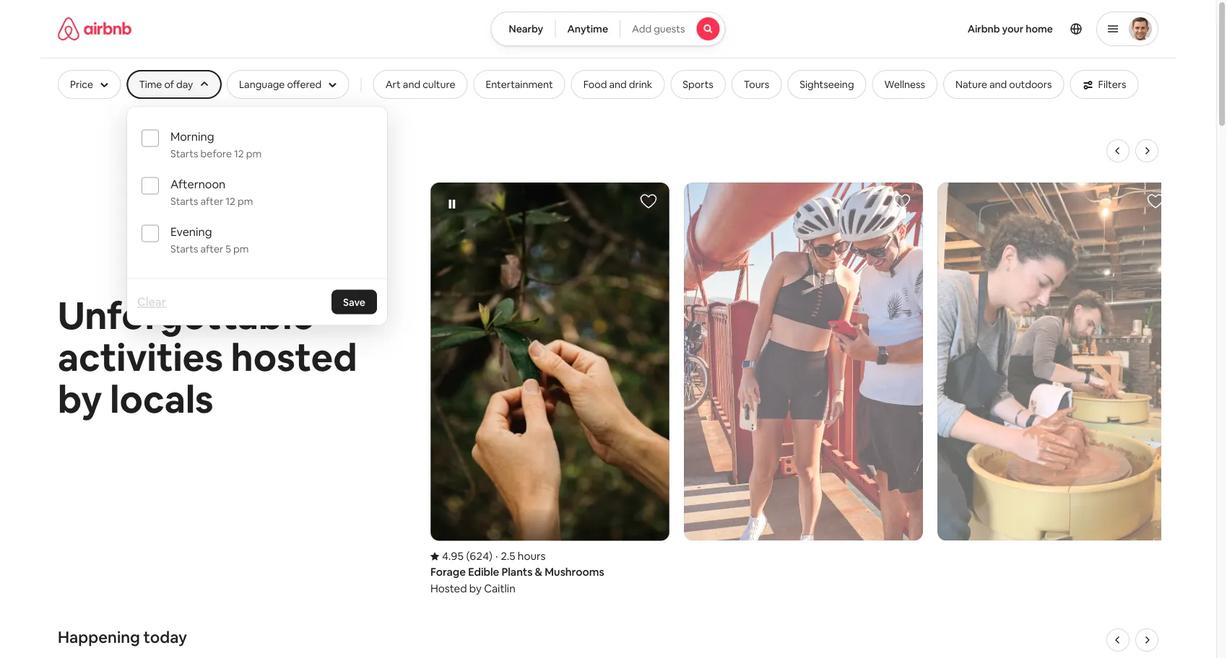 Task type: locate. For each thing, give the bounding box(es) containing it.
evening starts after 5 pm
[[170, 225, 249, 255]]

pm for morning
[[246, 147, 262, 160]]

time
[[139, 78, 162, 91]]

and
[[403, 78, 421, 91], [609, 78, 627, 91], [990, 78, 1007, 91]]

starts down the afternoon
[[170, 195, 198, 208]]

forage edible plants & mushrooms hosted by caitlin
[[431, 566, 604, 596]]

0 horizontal spatial add to wishlist image
[[640, 193, 657, 210]]

starts
[[170, 147, 198, 160], [170, 195, 198, 208], [170, 242, 198, 255]]

today
[[143, 627, 187, 648]]

group containing 4.95 (624)
[[428, 139, 1177, 600]]

2 vertical spatial starts
[[170, 242, 198, 255]]

12 right before
[[234, 147, 244, 160]]

add guests
[[632, 22, 685, 35]]

and right art
[[403, 78, 421, 91]]

2 after from the top
[[201, 242, 223, 255]]

unforgettable
[[58, 291, 314, 340]]

pm up evening starts after 5 pm
[[238, 195, 253, 208]]

starts inside evening starts after 5 pm
[[170, 242, 198, 255]]

1 vertical spatial pm
[[238, 195, 253, 208]]

tours
[[744, 78, 770, 91]]

Food and drink button
[[571, 70, 665, 99]]

12 for afternoon
[[226, 195, 235, 208]]

clear button
[[130, 288, 173, 317]]

12 for morning
[[234, 147, 244, 160]]

4.95
[[442, 550, 464, 564]]

add to wishlist image
[[894, 193, 911, 210]]

4.95 out of 5 average rating,  624 reviews image
[[431, 550, 493, 564]]

starts inside afternoon starts after 12 pm
[[170, 195, 198, 208]]

2 starts from the top
[[170, 195, 198, 208]]

· 2.5 hours
[[496, 550, 546, 564]]

Sports button
[[671, 70, 726, 99]]

Tours button
[[732, 70, 782, 99]]

plants
[[502, 566, 533, 580]]

group
[[428, 139, 1177, 600]]

2 horizontal spatial and
[[990, 78, 1007, 91]]

pm inside evening starts after 5 pm
[[233, 242, 249, 255]]

1 and from the left
[[403, 78, 421, 91]]

·
[[496, 550, 498, 564]]

0 vertical spatial 12
[[234, 147, 244, 160]]

5
[[226, 242, 231, 255]]

1 vertical spatial by
[[470, 582, 482, 596]]

1 horizontal spatial add to wishlist image
[[1147, 193, 1165, 210]]

starts down the evening
[[170, 242, 198, 255]]

guests
[[654, 22, 685, 35]]

after for evening
[[201, 242, 223, 255]]

of
[[164, 78, 174, 91]]

after down the afternoon
[[201, 195, 223, 208]]

starts down morning
[[170, 147, 198, 160]]

None search field
[[491, 12, 726, 46]]

after inside afternoon starts after 12 pm
[[201, 195, 223, 208]]

1 horizontal spatial by
[[470, 582, 482, 596]]

activities
[[58, 333, 223, 382]]

evening
[[170, 225, 212, 239]]

Nature and outdoors button
[[944, 70, 1065, 99]]

pm inside afternoon starts after 12 pm
[[238, 195, 253, 208]]

0 vertical spatial after
[[201, 195, 223, 208]]

2 vertical spatial pm
[[233, 242, 249, 255]]

after left 5
[[201, 242, 223, 255]]

12 down the afternoon
[[226, 195, 235, 208]]

add
[[632, 22, 652, 35]]

1 after from the top
[[201, 195, 223, 208]]

pm inside morning starts before 12 pm
[[246, 147, 262, 160]]

art
[[386, 78, 401, 91]]

by
[[58, 375, 102, 424], [470, 582, 482, 596]]

after inside evening starts after 5 pm
[[201, 242, 223, 255]]

12 inside morning starts before 12 pm
[[234, 147, 244, 160]]

hosted
[[231, 333, 357, 382]]

0 horizontal spatial by
[[58, 375, 102, 424]]

0 vertical spatial by
[[58, 375, 102, 424]]

2 and from the left
[[609, 78, 627, 91]]

after
[[201, 195, 223, 208], [201, 242, 223, 255]]

time of day
[[139, 78, 193, 91]]

1 vertical spatial starts
[[170, 195, 198, 208]]

0 vertical spatial starts
[[170, 147, 198, 160]]

sports
[[683, 78, 714, 91]]

outdoors
[[1010, 78, 1052, 91]]

starts inside morning starts before 12 pm
[[170, 147, 198, 160]]

1 add to wishlist image from the left
[[640, 193, 657, 210]]

1 vertical spatial after
[[201, 242, 223, 255]]

edible
[[468, 566, 499, 580]]

add guests button
[[620, 12, 726, 46]]

3 and from the left
[[990, 78, 1007, 91]]

save button
[[332, 290, 377, 315]]

12
[[234, 147, 244, 160], [226, 195, 235, 208]]

sightseeing
[[800, 78, 854, 91]]

pm right before
[[246, 147, 262, 160]]

day
[[176, 78, 193, 91]]

1 horizontal spatial and
[[609, 78, 627, 91]]

add to wishlist image
[[640, 193, 657, 210], [1147, 193, 1165, 210]]

hours
[[518, 550, 546, 564]]

1 vertical spatial 12
[[226, 195, 235, 208]]

pm right 5
[[233, 242, 249, 255]]

1 starts from the top
[[170, 147, 198, 160]]

add to wishlist image inside "forage edible plants & mushrooms" group
[[640, 193, 657, 210]]

Art and culture button
[[373, 70, 468, 99]]

and left drink
[[609, 78, 627, 91]]

culture
[[423, 78, 455, 91]]

and right nature
[[990, 78, 1007, 91]]

12 inside afternoon starts after 12 pm
[[226, 195, 235, 208]]

pm for afternoon
[[238, 195, 253, 208]]

0 horizontal spatial and
[[403, 78, 421, 91]]

entertainment
[[486, 78, 553, 91]]

nearby
[[509, 22, 543, 35]]

starts for evening
[[170, 242, 198, 255]]

3 starts from the top
[[170, 242, 198, 255]]

0 vertical spatial pm
[[246, 147, 262, 160]]

pm
[[246, 147, 262, 160], [238, 195, 253, 208], [233, 242, 249, 255]]

before
[[201, 147, 232, 160]]



Task type: vqa. For each thing, say whether or not it's contained in the screenshot.
guests
yes



Task type: describe. For each thing, give the bounding box(es) containing it.
locals
[[110, 375, 214, 424]]

by inside unforgettable activities hosted by locals
[[58, 375, 102, 424]]

starts for morning
[[170, 147, 198, 160]]

Sightseeing button
[[788, 70, 867, 99]]

mushrooms
[[545, 566, 604, 580]]

clear
[[137, 295, 166, 310]]

hosted
[[431, 582, 467, 596]]

afternoon
[[170, 177, 226, 192]]

profile element
[[743, 0, 1159, 58]]

happening
[[58, 627, 140, 648]]

morning starts before 12 pm
[[170, 129, 262, 160]]

4.95 (624)
[[442, 550, 493, 564]]

2 add to wishlist image from the left
[[1147, 193, 1165, 210]]

2.5
[[501, 550, 516, 564]]

after for afternoon
[[201, 195, 223, 208]]

Wellness button
[[872, 70, 938, 99]]

nature
[[956, 78, 988, 91]]

food
[[583, 78, 607, 91]]

wellness
[[885, 78, 926, 91]]

morning
[[170, 129, 214, 144]]

drink
[[629, 78, 653, 91]]

starts for afternoon
[[170, 195, 198, 208]]

pm for evening
[[233, 242, 249, 255]]

forage edible plants & mushrooms group
[[431, 183, 670, 597]]

save
[[343, 296, 366, 309]]

Entertainment button
[[474, 70, 565, 99]]

(624)
[[466, 550, 493, 564]]

and for nature
[[990, 78, 1007, 91]]

and for art
[[403, 78, 421, 91]]

unforgettable activities hosted by locals
[[58, 291, 357, 424]]

time of day button
[[127, 70, 221, 99]]

nearby button
[[491, 12, 556, 46]]

none search field containing nearby
[[491, 12, 726, 46]]

nature and outdoors
[[956, 78, 1052, 91]]

&
[[535, 566, 543, 580]]

anytime
[[568, 22, 608, 35]]

by inside forage edible plants & mushrooms hosted by caitlin
[[470, 582, 482, 596]]

forage
[[431, 566, 466, 580]]

afternoon starts after 12 pm
[[170, 177, 253, 208]]

food and drink
[[583, 78, 653, 91]]

art and culture
[[386, 78, 455, 91]]

happening today
[[58, 627, 187, 648]]

and for food
[[609, 78, 627, 91]]

anytime button
[[555, 12, 621, 46]]

caitlin
[[484, 582, 516, 596]]



